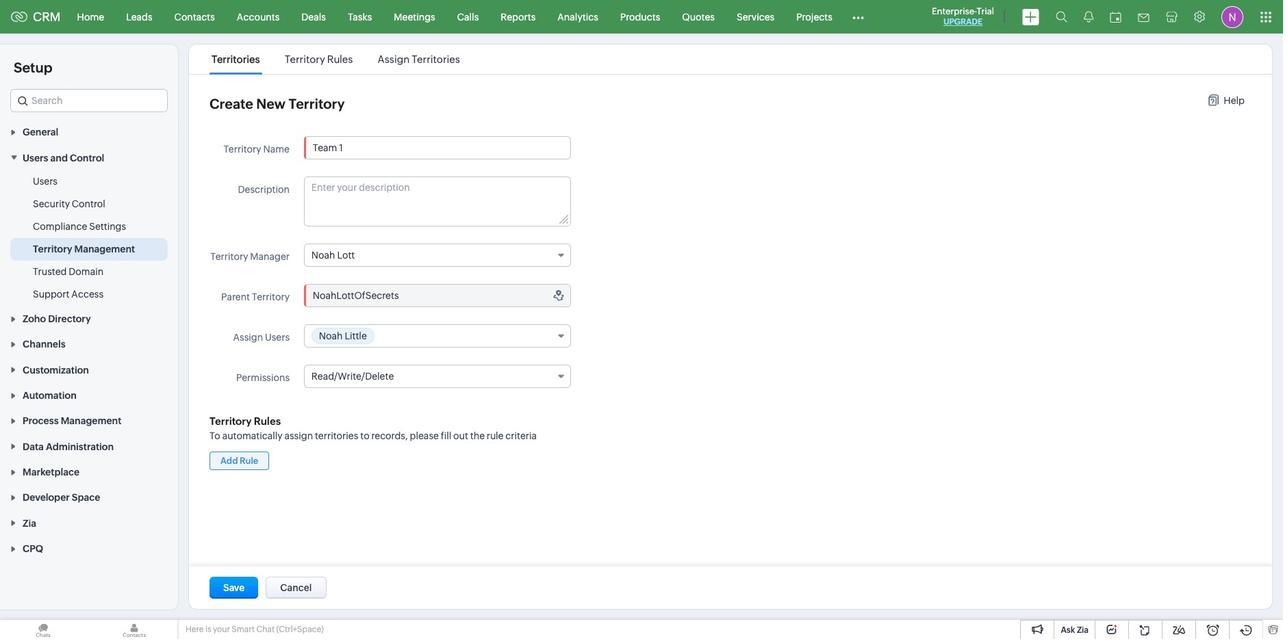 Task type: describe. For each thing, give the bounding box(es) containing it.
lott
[[337, 250, 355, 261]]

criteria
[[506, 431, 537, 442]]

compliance
[[33, 221, 87, 232]]

access
[[71, 289, 103, 300]]

rules for territory rules
[[327, 53, 353, 65]]

add
[[220, 456, 238, 466]]

automation
[[23, 390, 77, 401]]

name
[[263, 144, 290, 155]]

cpq
[[23, 544, 43, 555]]

crm link
[[11, 10, 61, 24]]

analytics link
[[547, 0, 609, 33]]

ask zia
[[1061, 626, 1089, 635]]

zoho directory button
[[0, 306, 178, 331]]

channels
[[23, 339, 66, 350]]

customization
[[23, 365, 89, 376]]

territory rules
[[285, 53, 353, 65]]

permissions
[[236, 373, 290, 383]]

products link
[[609, 0, 671, 33]]

assign territories
[[378, 53, 460, 65]]

and
[[50, 152, 68, 163]]

here is your smart chat (ctrl+space)
[[186, 625, 324, 635]]

little
[[345, 331, 367, 342]]

customization button
[[0, 357, 178, 383]]

accounts link
[[226, 0, 291, 33]]

trial
[[977, 6, 994, 16]]

search element
[[1048, 0, 1076, 34]]

assign for assign users
[[233, 332, 263, 343]]

cpq button
[[0, 536, 178, 562]]

compliance settings link
[[33, 220, 126, 233]]

out
[[453, 431, 468, 442]]

trusted
[[33, 266, 67, 277]]

products
[[620, 11, 660, 22]]

search image
[[1056, 11, 1068, 23]]

read/write/delete
[[311, 371, 394, 382]]

help
[[1224, 95, 1245, 106]]

users and control region
[[0, 170, 178, 306]]

management for process management
[[61, 416, 121, 427]]

smart
[[232, 625, 255, 635]]

rule
[[240, 456, 258, 466]]

fill
[[441, 431, 451, 442]]

territory management link
[[33, 242, 135, 256]]

territory rules to automatically assign territories to records, please fill out the rule criteria
[[210, 416, 537, 442]]

services link
[[726, 0, 786, 33]]

noah for noah lott
[[311, 250, 335, 261]]

quotes link
[[671, 0, 726, 33]]

crm
[[33, 10, 61, 24]]

management for territory management
[[74, 244, 135, 255]]

projects link
[[786, 0, 843, 33]]

security control
[[33, 198, 105, 209]]

noah lott
[[311, 250, 355, 261]]

developer
[[23, 493, 70, 504]]

your
[[213, 625, 230, 635]]

profile element
[[1213, 0, 1252, 33]]

territory right the parent at left
[[252, 292, 290, 303]]

chat
[[256, 625, 275, 635]]

territory for territory name
[[224, 144, 261, 155]]

create
[[210, 96, 253, 112]]

channels button
[[0, 331, 178, 357]]

process
[[23, 416, 59, 427]]

territory for territory rules
[[285, 53, 325, 65]]

territory for territory manager
[[210, 251, 248, 262]]

accounts
[[237, 11, 280, 22]]

administration
[[46, 441, 114, 452]]

data administration button
[[0, 434, 178, 459]]

security control link
[[33, 197, 105, 211]]

(ctrl+space)
[[276, 625, 324, 635]]

automatically
[[222, 431, 283, 442]]

services
[[737, 11, 775, 22]]

description
[[238, 184, 290, 195]]

meetings link
[[383, 0, 446, 33]]

manager
[[250, 251, 290, 262]]

2 vertical spatial users
[[265, 332, 290, 343]]

leads link
[[115, 0, 163, 33]]

the
[[470, 431, 485, 442]]

profile image
[[1222, 6, 1244, 28]]

ask
[[1061, 626, 1075, 635]]

mails element
[[1130, 1, 1158, 33]]

home
[[77, 11, 104, 22]]

signals image
[[1084, 11, 1094, 23]]

reports link
[[490, 0, 547, 33]]

Search text field
[[11, 90, 167, 112]]

general button
[[0, 119, 178, 145]]

support
[[33, 289, 69, 300]]

meetings
[[394, 11, 435, 22]]

parent
[[221, 292, 250, 303]]

territories
[[315, 431, 358, 442]]

directory
[[48, 314, 91, 325]]

rule
[[487, 431, 504, 442]]

noah for noah little
[[319, 331, 343, 342]]

users for users
[[33, 176, 58, 187]]

assign
[[285, 431, 313, 442]]

developer space
[[23, 493, 100, 504]]

enterprise-
[[932, 6, 977, 16]]

here
[[186, 625, 204, 635]]

please
[[410, 431, 439, 442]]



Task type: vqa. For each thing, say whether or not it's contained in the screenshot.
list containing Territories
yes



Task type: locate. For each thing, give the bounding box(es) containing it.
save
[[223, 583, 245, 594]]

trusted domain link
[[33, 265, 103, 278]]

mails image
[[1138, 13, 1150, 22]]

control
[[70, 152, 104, 163], [72, 198, 105, 209]]

automation button
[[0, 383, 178, 408]]

users up security
[[33, 176, 58, 187]]

assign for assign territories
[[378, 53, 410, 65]]

assign territories link
[[376, 53, 462, 65]]

support access link
[[33, 287, 103, 301]]

assign down meetings link
[[378, 53, 410, 65]]

add rule button
[[210, 452, 269, 470]]

control inside dropdown button
[[70, 152, 104, 163]]

add rule
[[220, 456, 258, 466]]

analytics
[[558, 11, 598, 22]]

noah little
[[319, 331, 367, 342]]

zoho directory
[[23, 314, 91, 325]]

noah left little
[[319, 331, 343, 342]]

territory manager
[[210, 251, 290, 262]]

Noah Little field
[[304, 325, 571, 348]]

tasks link
[[337, 0, 383, 33]]

0 vertical spatial noah
[[311, 250, 335, 261]]

noah left lott on the left of the page
[[311, 250, 335, 261]]

0 vertical spatial control
[[70, 152, 104, 163]]

projects
[[797, 11, 833, 22]]

territory up to
[[210, 416, 252, 427]]

0 vertical spatial zia
[[23, 518, 36, 529]]

territory inside "territory rules to automatically assign territories to records, please fill out the rule criteria"
[[210, 416, 252, 427]]

contacts link
[[163, 0, 226, 33]]

control down "general" dropdown button
[[70, 152, 104, 163]]

1 vertical spatial zia
[[1077, 626, 1089, 635]]

users inside users and control dropdown button
[[23, 152, 48, 163]]

0 vertical spatial assign
[[378, 53, 410, 65]]

None field
[[10, 89, 168, 112]]

noah inside field
[[311, 250, 335, 261]]

save button
[[210, 577, 258, 599]]

territory management
[[33, 244, 135, 255]]

rules for territory rules to automatically assign territories to records, please fill out the rule criteria
[[254, 416, 281, 427]]

trusted domain
[[33, 266, 103, 277]]

cancel button
[[266, 577, 326, 599]]

list containing territories
[[199, 45, 472, 74]]

rules down "tasks" link
[[327, 53, 353, 65]]

zia up cpq
[[23, 518, 36, 529]]

users inside users and control region
[[33, 176, 58, 187]]

0 horizontal spatial assign
[[233, 332, 263, 343]]

territory for territory management
[[33, 244, 72, 255]]

create menu image
[[1022, 9, 1039, 25]]

list
[[199, 45, 472, 74]]

territory
[[285, 53, 325, 65], [289, 96, 345, 112], [224, 144, 261, 155], [33, 244, 72, 255], [210, 251, 248, 262], [252, 292, 290, 303], [210, 416, 252, 427]]

zia right ask
[[1077, 626, 1089, 635]]

calls link
[[446, 0, 490, 33]]

territories up the create
[[212, 53, 260, 65]]

territory left name
[[224, 144, 261, 155]]

settings
[[89, 221, 126, 232]]

1 vertical spatial management
[[61, 416, 121, 427]]

support access
[[33, 289, 103, 300]]

data
[[23, 441, 44, 452]]

developer space button
[[0, 485, 178, 510]]

data administration
[[23, 441, 114, 452]]

1 vertical spatial noah
[[319, 331, 343, 342]]

users left and
[[23, 152, 48, 163]]

territories down meetings link
[[412, 53, 460, 65]]

calls
[[457, 11, 479, 22]]

users and control
[[23, 152, 104, 163]]

0 vertical spatial management
[[74, 244, 135, 255]]

Enter your description text field
[[305, 177, 570, 226]]

Other Modules field
[[843, 6, 873, 28]]

enterprise-trial upgrade
[[932, 6, 994, 27]]

signals element
[[1076, 0, 1102, 34]]

1 vertical spatial rules
[[254, 416, 281, 427]]

Noah Lott field
[[304, 244, 571, 267]]

to
[[360, 431, 370, 442]]

0 horizontal spatial zia
[[23, 518, 36, 529]]

rules
[[327, 53, 353, 65], [254, 416, 281, 427]]

chats image
[[0, 620, 86, 640]]

None text field
[[305, 285, 570, 307]]

Enter a value text field
[[305, 137, 570, 159]]

1 horizontal spatial rules
[[327, 53, 353, 65]]

deals
[[302, 11, 326, 22]]

rules inside "territory rules to automatically assign territories to records, please fill out the rule criteria"
[[254, 416, 281, 427]]

contacts image
[[91, 620, 177, 640]]

management up the data administration dropdown button
[[61, 416, 121, 427]]

territory down deals
[[285, 53, 325, 65]]

to
[[210, 431, 220, 442]]

users for users and control
[[23, 152, 48, 163]]

parent territory
[[221, 292, 290, 303]]

setup
[[14, 60, 52, 75]]

management inside dropdown button
[[61, 416, 121, 427]]

2 territories from the left
[[412, 53, 460, 65]]

noah
[[311, 250, 335, 261], [319, 331, 343, 342]]

1 horizontal spatial zia
[[1077, 626, 1089, 635]]

cancel
[[280, 583, 312, 594]]

zia inside dropdown button
[[23, 518, 36, 529]]

leads
[[126, 11, 152, 22]]

tasks
[[348, 11, 372, 22]]

users up permissions
[[265, 332, 290, 343]]

space
[[72, 493, 100, 504]]

management down settings
[[74, 244, 135, 255]]

management
[[74, 244, 135, 255], [61, 416, 121, 427]]

calendar image
[[1110, 11, 1122, 22]]

users link
[[33, 174, 58, 188]]

territories
[[212, 53, 260, 65], [412, 53, 460, 65]]

management inside users and control region
[[74, 244, 135, 255]]

territory down territory rules
[[289, 96, 345, 112]]

1 horizontal spatial territories
[[412, 53, 460, 65]]

territory left the manager
[[210, 251, 248, 262]]

territories link
[[210, 53, 262, 65]]

territory inside users and control region
[[33, 244, 72, 255]]

reports
[[501, 11, 536, 22]]

home link
[[66, 0, 115, 33]]

1 vertical spatial control
[[72, 198, 105, 209]]

0 horizontal spatial rules
[[254, 416, 281, 427]]

process management
[[23, 416, 121, 427]]

0 horizontal spatial territories
[[212, 53, 260, 65]]

assign down "parent territory"
[[233, 332, 263, 343]]

contacts
[[174, 11, 215, 22]]

territory inside "list"
[[285, 53, 325, 65]]

marketplace button
[[0, 459, 178, 485]]

noah inside field
[[319, 331, 343, 342]]

territory up trusted
[[33, 244, 72, 255]]

0 vertical spatial rules
[[327, 53, 353, 65]]

territory for territory rules to automatically assign territories to records, please fill out the rule criteria
[[210, 416, 252, 427]]

new
[[256, 96, 286, 112]]

control inside region
[[72, 198, 105, 209]]

rules up automatically on the left of page
[[254, 416, 281, 427]]

1 horizontal spatial assign
[[378, 53, 410, 65]]

0 vertical spatial users
[[23, 152, 48, 163]]

zia button
[[0, 510, 178, 536]]

control up compliance settings
[[72, 198, 105, 209]]

Read/Write/Delete field
[[304, 365, 571, 388]]

general
[[23, 127, 58, 138]]

create menu element
[[1014, 0, 1048, 33]]

1 vertical spatial assign
[[233, 332, 263, 343]]

compliance settings
[[33, 221, 126, 232]]

process management button
[[0, 408, 178, 434]]

create new territory
[[210, 96, 345, 112]]

zia
[[23, 518, 36, 529], [1077, 626, 1089, 635]]

records,
[[371, 431, 408, 442]]

1 vertical spatial users
[[33, 176, 58, 187]]

marketplace
[[23, 467, 79, 478]]

1 territories from the left
[[212, 53, 260, 65]]



